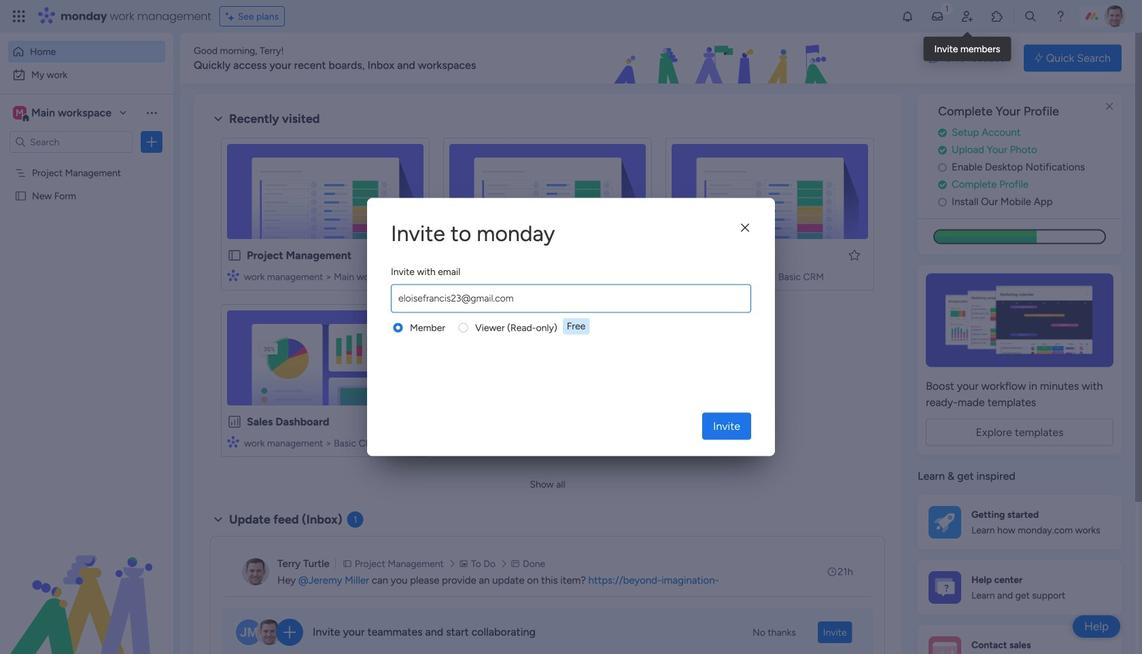 Task type: locate. For each thing, give the bounding box(es) containing it.
1 horizontal spatial lottie animation element
[[533, 33, 915, 84]]

lottie animation element
[[533, 33, 915, 84], [0, 517, 173, 655]]

0 vertical spatial option
[[8, 41, 165, 63]]

1 image
[[941, 1, 953, 16]]

1 horizontal spatial lottie animation image
[[533, 33, 915, 84]]

0 horizontal spatial lottie animation image
[[0, 517, 173, 655]]

update feed image
[[931, 10, 944, 23]]

add to favorites image
[[848, 248, 861, 262]]

close recently visited image
[[210, 111, 226, 127]]

0 horizontal spatial component image
[[227, 270, 239, 282]]

close update feed (inbox) image
[[210, 512, 226, 528]]

list box
[[0, 159, 173, 391]]

public board image
[[14, 190, 27, 203], [227, 248, 242, 263]]

lottie animation image
[[533, 33, 915, 84], [0, 517, 173, 655]]

component image
[[227, 270, 239, 282], [449, 270, 462, 282]]

1 vertical spatial lottie animation image
[[0, 517, 173, 655]]

2 check circle image from the top
[[938, 145, 947, 155]]

circle o image
[[938, 162, 947, 173]]

1 component image from the left
[[227, 270, 239, 282]]

0 horizontal spatial public board image
[[14, 190, 27, 203]]

invite members image
[[961, 10, 974, 23]]

1 vertical spatial check circle image
[[938, 145, 947, 155]]

v2 user feedback image
[[929, 50, 939, 66]]

1 element
[[347, 512, 363, 528]]

getting started element
[[918, 495, 1122, 550]]

terry turtle image
[[242, 559, 269, 586]]

Enter one or more email addresses text field
[[394, 285, 748, 313]]

1 horizontal spatial public board image
[[227, 248, 242, 263]]

1 vertical spatial lottie animation element
[[0, 517, 173, 655]]

0 vertical spatial public board image
[[14, 190, 27, 203]]

select product image
[[12, 10, 26, 23]]

workspace image
[[13, 105, 27, 120]]

2 vertical spatial check circle image
[[938, 180, 947, 190]]

check circle image
[[938, 128, 947, 138], [938, 145, 947, 155], [938, 180, 947, 190]]

circle o image
[[938, 197, 947, 207]]

search everything image
[[1024, 10, 1037, 23]]

0 vertical spatial check circle image
[[938, 128, 947, 138]]

option
[[8, 41, 165, 63], [8, 64, 165, 86], [0, 161, 173, 164]]

see plans image
[[226, 9, 238, 24]]

0 horizontal spatial lottie animation element
[[0, 517, 173, 655]]

public dashboard image
[[227, 415, 242, 430]]

Search in workspace field
[[29, 134, 114, 150]]

0 vertical spatial lottie animation image
[[533, 33, 915, 84]]

contact sales element
[[918, 626, 1122, 655]]

dapulse x slim image
[[1101, 99, 1118, 115]]

1 check circle image from the top
[[938, 128, 947, 138]]

1 horizontal spatial component image
[[449, 270, 462, 282]]



Task type: describe. For each thing, give the bounding box(es) containing it.
1 vertical spatial option
[[8, 64, 165, 86]]

lottie animation image for bottom the lottie animation element
[[0, 517, 173, 655]]

close image
[[741, 223, 749, 233]]

notifications image
[[901, 10, 914, 23]]

help image
[[1054, 10, 1067, 23]]

lottie animation image for the lottie animation element to the top
[[533, 33, 915, 84]]

templates image image
[[930, 273, 1110, 367]]

v2 bolt switch image
[[1035, 51, 1043, 66]]

monday marketplace image
[[991, 10, 1004, 23]]

quick search results list box
[[210, 127, 885, 474]]

1 vertical spatial public board image
[[227, 248, 242, 263]]

3 check circle image from the top
[[938, 180, 947, 190]]

help center element
[[918, 561, 1122, 615]]

component image
[[227, 436, 239, 448]]

0 vertical spatial lottie animation element
[[533, 33, 915, 84]]

2 component image from the left
[[449, 270, 462, 282]]

workspace selection element
[[13, 105, 114, 122]]

terry turtle image
[[1104, 5, 1126, 27]]

2 vertical spatial option
[[0, 161, 173, 164]]



Task type: vqa. For each thing, say whether or not it's contained in the screenshot.
second circle o icon from the bottom of the page
yes



